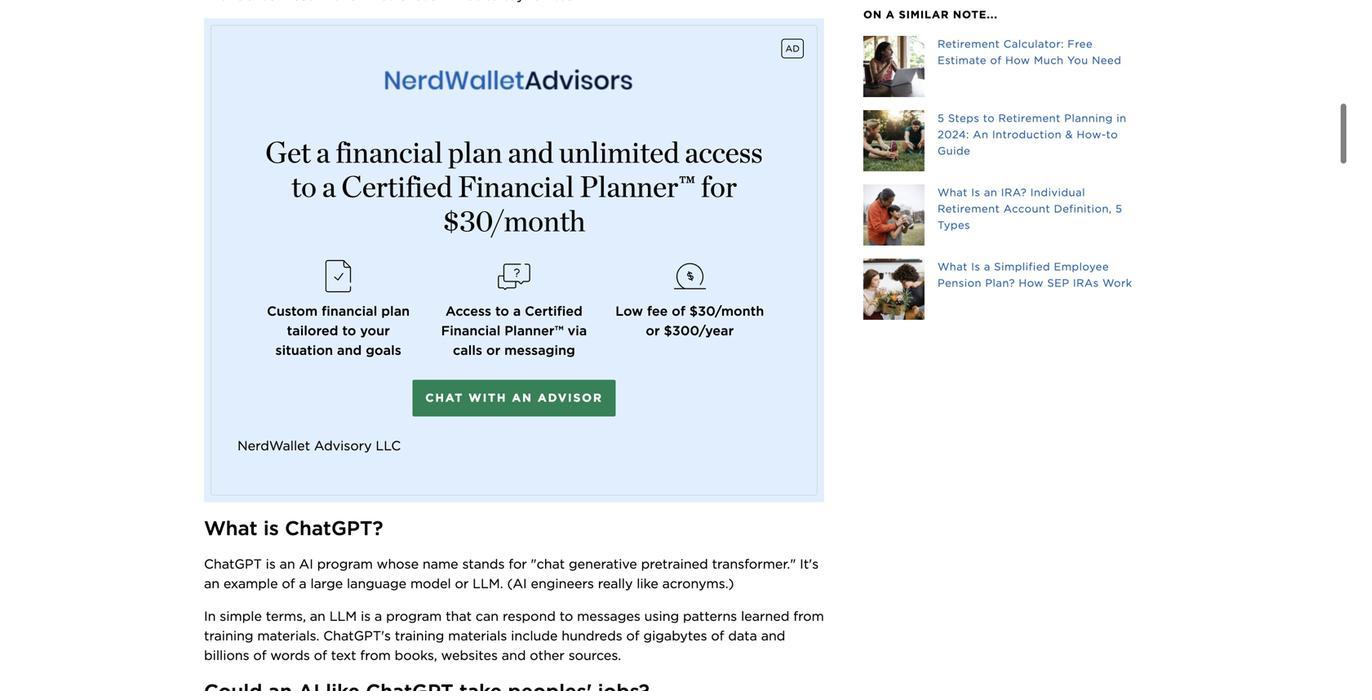 Task type: vqa. For each thing, say whether or not it's contained in the screenshot.
'smart'
no



Task type: locate. For each thing, give the bounding box(es) containing it.
2 vertical spatial retirement
[[938, 203, 1001, 215]]

1 horizontal spatial for
[[701, 169, 737, 204]]

websites
[[441, 648, 498, 664]]

include
[[511, 628, 558, 644]]

1 vertical spatial financial
[[442, 323, 501, 339]]

plan
[[449, 135, 503, 170], [382, 303, 410, 319]]

1 horizontal spatial $30/month
[[690, 303, 765, 319]]

chatgpt
[[204, 556, 262, 572]]

sources.
[[569, 648, 622, 664]]

1 vertical spatial is
[[972, 260, 981, 273]]

planner™ inside access to a certified financial planner™ via calls or messaging
[[505, 323, 564, 339]]

nerdwallet
[[238, 438, 310, 454]]

1 vertical spatial retirement
[[999, 112, 1061, 125]]

financial inside get a financial plan and unlimited access to a certified financial planner™ for $30/month
[[458, 169, 575, 204]]

training
[[204, 628, 254, 644], [395, 628, 445, 644]]

from right learned in the bottom right of the page
[[794, 609, 825, 625]]

employee
[[1055, 260, 1110, 273]]

training up billions
[[204, 628, 254, 644]]

words
[[271, 648, 310, 664]]

how down simplified
[[1019, 277, 1044, 289]]

1 horizontal spatial plan
[[449, 135, 503, 170]]

$30/month inside get a financial plan and unlimited access to a certified financial planner™ for $30/month
[[443, 203, 586, 238]]

to inside custom financial plan tailored to your situation and goals
[[343, 323, 356, 339]]

of right 'fee'
[[672, 303, 686, 319]]

0 vertical spatial how
[[1006, 54, 1031, 67]]

1 vertical spatial how
[[1019, 277, 1044, 289]]

custom
[[267, 303, 318, 319]]

whose
[[377, 556, 419, 572]]

to inside in simple terms, an llm is a program that can respond to messages using patterns learned from training materials. chatgpt's training materials include hundreds of gigabytes of data and billions of words of text from books, websites and other sources.
[[560, 609, 574, 625]]

0 horizontal spatial program
[[317, 556, 373, 572]]

0 horizontal spatial 5
[[938, 112, 945, 125]]

a inside in simple terms, an llm is a program that can respond to messages using patterns learned from training materials. chatgpt's training materials include hundreds of gigabytes of data and billions of words of text from books, websites and other sources.
[[375, 609, 382, 625]]

transformer."
[[713, 556, 796, 572]]

or right the calls
[[487, 342, 501, 358]]

or inside low fee of $30/month or $300/year
[[646, 323, 660, 339]]

what is chatgpt?
[[204, 517, 383, 540]]

0 horizontal spatial from
[[360, 648, 391, 664]]

gigabytes
[[644, 628, 708, 644]]

an
[[985, 186, 998, 199], [280, 556, 295, 572], [204, 576, 220, 592], [310, 609, 326, 625]]

from down chatgpt's
[[360, 648, 391, 664]]

0 vertical spatial 5
[[938, 112, 945, 125]]

0 horizontal spatial certified
[[342, 169, 453, 204]]

0 horizontal spatial training
[[204, 628, 254, 644]]

acronyms.)
[[663, 576, 735, 592]]

guide
[[938, 145, 971, 157]]

program up large in the bottom of the page
[[317, 556, 373, 572]]

a
[[887, 8, 896, 21], [316, 135, 330, 170], [322, 169, 336, 204], [985, 260, 991, 273], [513, 303, 521, 319], [299, 576, 307, 592], [375, 609, 382, 625]]

can
[[476, 609, 499, 625]]

example
[[224, 576, 278, 592]]

1 vertical spatial plan
[[382, 303, 410, 319]]

hundreds
[[562, 628, 623, 644]]

retirement up "introduction"
[[999, 112, 1061, 125]]

retirement up types
[[938, 203, 1001, 215]]

stands
[[463, 556, 505, 572]]

1 horizontal spatial training
[[395, 628, 445, 644]]

using
[[645, 609, 680, 625]]

retirement inside 5 steps to retirement planning in 2024: an introduction & how-to guide
[[999, 112, 1061, 125]]

terms,
[[266, 609, 306, 625]]

2 vertical spatial or
[[455, 576, 469, 592]]

what is a simplified employee pension plan? how sep iras work link
[[864, 259, 1145, 320]]

0 horizontal spatial for
[[509, 556, 527, 572]]

chat with an advisor
[[426, 391, 603, 405]]

1 vertical spatial for
[[509, 556, 527, 572]]

and
[[508, 135, 554, 170], [337, 342, 362, 358], [762, 628, 786, 644], [502, 648, 526, 664]]

engineers
[[531, 576, 594, 592]]

get a financial plan and unlimited access to a certified financial planner™ for $30/month
[[266, 135, 763, 238]]

text
[[331, 648, 356, 664]]

0 vertical spatial financial
[[336, 135, 443, 170]]

name
[[423, 556, 459, 572]]

pretrained
[[641, 556, 709, 572]]

2 vertical spatial what
[[204, 517, 258, 540]]

how down calculator:
[[1006, 54, 1031, 67]]

and inside custom financial plan tailored to your situation and goals
[[337, 342, 362, 358]]

$30/month
[[443, 203, 586, 238], [690, 303, 765, 319]]

0 vertical spatial is
[[972, 186, 981, 199]]

is
[[264, 517, 279, 540], [266, 556, 276, 572], [361, 609, 371, 625]]

0 vertical spatial retirement
[[938, 38, 1001, 50]]

0 vertical spatial or
[[646, 323, 660, 339]]

certified
[[342, 169, 453, 204], [525, 303, 583, 319]]

0 vertical spatial what
[[938, 186, 968, 199]]

simple
[[220, 609, 262, 625]]

1 vertical spatial or
[[487, 342, 501, 358]]

program
[[317, 556, 373, 572], [386, 609, 442, 625]]

large
[[311, 576, 343, 592]]

materials
[[448, 628, 507, 644]]

1 vertical spatial is
[[266, 556, 276, 572]]

of down messages
[[627, 628, 640, 644]]

1 vertical spatial program
[[386, 609, 442, 625]]

or down 'fee'
[[646, 323, 660, 339]]

1 horizontal spatial 5
[[1116, 203, 1123, 215]]

definition,
[[1055, 203, 1113, 215]]

1 training from the left
[[204, 628, 254, 644]]

is for an
[[972, 186, 981, 199]]

fee
[[648, 303, 668, 319]]

certified inside get a financial plan and unlimited access to a certified financial planner™ for $30/month
[[342, 169, 453, 204]]

what inside what is an ira? individual retirement account definition, 5 types
[[938, 186, 968, 199]]

what up types
[[938, 186, 968, 199]]

is for a
[[972, 260, 981, 273]]

what up chatgpt
[[204, 517, 258, 540]]

is for what
[[264, 517, 279, 540]]

1 vertical spatial financial
[[322, 303, 378, 319]]

0 vertical spatial program
[[317, 556, 373, 572]]

what for what is an ira? individual retirement account definition, 5 types
[[938, 186, 968, 199]]

1 vertical spatial certified
[[525, 303, 583, 319]]

0 horizontal spatial planner™
[[505, 323, 564, 339]]

0 vertical spatial $30/month
[[443, 203, 586, 238]]

is inside chatgpt is an ai program whose name stands for "chat generative pretrained transformer." it's an example of a large language model or llm. (ai engineers really like acronyms.)
[[266, 556, 276, 572]]

5 right "definition,"
[[1116, 203, 1123, 215]]

&
[[1066, 128, 1074, 141]]

an left 'llm'
[[310, 609, 326, 625]]

1 vertical spatial 5
[[1116, 203, 1123, 215]]

an
[[974, 128, 989, 141]]

2024:
[[938, 128, 970, 141]]

retirement
[[938, 38, 1001, 50], [999, 112, 1061, 125], [938, 203, 1001, 215]]

what
[[938, 186, 968, 199], [938, 260, 968, 273], [204, 517, 258, 540]]

0 vertical spatial is
[[264, 517, 279, 540]]

financial
[[458, 169, 575, 204], [442, 323, 501, 339]]

chat with an advisor link
[[413, 380, 616, 417]]

2 horizontal spatial or
[[646, 323, 660, 339]]

is up 'pension'
[[972, 260, 981, 273]]

5
[[938, 112, 945, 125], [1116, 203, 1123, 215]]

of inside low fee of $30/month or $300/year
[[672, 303, 686, 319]]

(ai
[[507, 576, 527, 592]]

training up books,
[[395, 628, 445, 644]]

financial
[[336, 135, 443, 170], [322, 303, 378, 319]]

or inside chatgpt is an ai program whose name stands for "chat generative pretrained transformer." it's an example of a large language model or llm. (ai engineers really like acronyms.)
[[455, 576, 469, 592]]

iras
[[1074, 277, 1100, 289]]

tailored
[[287, 323, 339, 339]]

plan inside get a financial plan and unlimited access to a certified financial planner™ for $30/month
[[449, 135, 503, 170]]

account
[[1004, 203, 1051, 215]]

of right estimate
[[991, 54, 1002, 67]]

what is an ira? individual retirement account definition, 5 types link
[[864, 185, 1145, 246]]

of
[[991, 54, 1002, 67], [672, 303, 686, 319], [282, 576, 295, 592], [627, 628, 640, 644], [712, 628, 725, 644], [253, 648, 267, 664], [314, 648, 327, 664]]

1 vertical spatial $30/month
[[690, 303, 765, 319]]

1 vertical spatial planner™
[[505, 323, 564, 339]]

sep
[[1048, 277, 1070, 289]]

chatgpt's
[[324, 628, 391, 644]]

messaging
[[505, 342, 576, 358]]

is inside what is a simplified employee pension plan? how sep iras work
[[972, 260, 981, 273]]

1 vertical spatial what
[[938, 260, 968, 273]]

0 vertical spatial for
[[701, 169, 737, 204]]

0 horizontal spatial or
[[455, 576, 469, 592]]

0 vertical spatial plan
[[449, 135, 503, 170]]

llm.
[[473, 576, 504, 592]]

access
[[685, 135, 763, 170]]

1 horizontal spatial program
[[386, 609, 442, 625]]

2 is from the top
[[972, 260, 981, 273]]

of down 'patterns'
[[712, 628, 725, 644]]

1 horizontal spatial from
[[794, 609, 825, 625]]

0 vertical spatial planner™
[[580, 169, 696, 204]]

learned
[[741, 609, 790, 625]]

free
[[1068, 38, 1093, 50]]

1 is from the top
[[972, 186, 981, 199]]

an left ira?
[[985, 186, 998, 199]]

a inside what is a simplified employee pension plan? how sep iras work
[[985, 260, 991, 273]]

1 horizontal spatial planner™
[[580, 169, 696, 204]]

is inside what is an ira? individual retirement account definition, 5 types
[[972, 186, 981, 199]]

from
[[794, 609, 825, 625], [360, 648, 391, 664]]

what up 'pension'
[[938, 260, 968, 273]]

for
[[701, 169, 737, 204], [509, 556, 527, 572]]

2 vertical spatial is
[[361, 609, 371, 625]]

much
[[1035, 54, 1064, 67]]

get
[[266, 135, 311, 170]]

program down model
[[386, 609, 442, 625]]

0 vertical spatial certified
[[342, 169, 453, 204]]

ad
[[786, 43, 800, 54]]

0 horizontal spatial $30/month
[[443, 203, 586, 238]]

an down chatgpt
[[204, 576, 220, 592]]

plan inside custom financial plan tailored to your situation and goals
[[382, 303, 410, 319]]

of inside retirement calculator: free estimate of how much you need
[[991, 54, 1002, 67]]

1 vertical spatial from
[[360, 648, 391, 664]]

of up terms,
[[282, 576, 295, 592]]

and inside get a financial plan and unlimited access to a certified financial planner™ for $30/month
[[508, 135, 554, 170]]

for inside get a financial plan and unlimited access to a certified financial planner™ for $30/month
[[701, 169, 737, 204]]

0 horizontal spatial plan
[[382, 303, 410, 319]]

retirement up estimate
[[938, 38, 1001, 50]]

an left ai on the left of the page
[[280, 556, 295, 572]]

or left llm.
[[455, 576, 469, 592]]

is left ira?
[[972, 186, 981, 199]]

retirement inside retirement calculator: free estimate of how much you need
[[938, 38, 1001, 50]]

what inside what is a simplified employee pension plan? how sep iras work
[[938, 260, 968, 273]]

1 horizontal spatial certified
[[525, 303, 583, 319]]

0 vertical spatial financial
[[458, 169, 575, 204]]

1 horizontal spatial or
[[487, 342, 501, 358]]

what is a simplified employee pension plan? how sep iras work
[[938, 260, 1133, 289]]

5 up 2024:
[[938, 112, 945, 125]]



Task type: describe. For each thing, give the bounding box(es) containing it.
nerdwallet advisory llc
[[238, 438, 401, 454]]

program inside in simple terms, an llm is a program that can respond to messages using patterns learned from training materials. chatgpt's training materials include hundreds of gigabytes of data and billions of words of text from books, websites and other sources.
[[386, 609, 442, 625]]

individual
[[1031, 186, 1086, 199]]

retirement calculator: free estimate of how much you need
[[938, 38, 1122, 67]]

low
[[616, 303, 644, 319]]

messages
[[577, 609, 641, 625]]

retirement inside what is an ira? individual retirement account definition, 5 types
[[938, 203, 1001, 215]]

to inside get a financial plan and unlimited access to a certified financial planner™ for $30/month
[[292, 169, 317, 204]]

via
[[568, 323, 587, 339]]

low fee of $30/month or $300/year
[[616, 303, 765, 339]]

materials.
[[258, 628, 320, 644]]

advisor
[[538, 391, 603, 405]]

types
[[938, 219, 971, 231]]

you
[[1068, 54, 1089, 67]]

note...
[[954, 8, 999, 21]]

billions
[[204, 648, 250, 664]]

steps
[[949, 112, 980, 125]]

$30/month inside low fee of $30/month or $300/year
[[690, 303, 765, 319]]

simplified
[[995, 260, 1051, 273]]

it's
[[800, 556, 819, 572]]

really
[[598, 576, 633, 592]]

calls
[[453, 342, 483, 358]]

of left the words
[[253, 648, 267, 664]]

on a similar note...
[[864, 8, 999, 21]]

how inside retirement calculator: free estimate of how much you need
[[1006, 54, 1031, 67]]

in
[[1117, 112, 1127, 125]]

in
[[204, 609, 216, 625]]

generative
[[569, 556, 638, 572]]

is for chatgpt
[[266, 556, 276, 572]]

program inside chatgpt is an ai program whose name stands for "chat generative pretrained transformer." it's an example of a large language model or llm. (ai engineers really like acronyms.)
[[317, 556, 373, 572]]

financial inside access to a certified financial planner™ via calls or messaging
[[442, 323, 501, 339]]

for inside chatgpt is an ai program whose name stands for "chat generative pretrained transformer." it's an example of a large language model or llm. (ai engineers really like acronyms.)
[[509, 556, 527, 572]]

$300/year
[[664, 323, 734, 339]]

of inside chatgpt is an ai program whose name stands for "chat generative pretrained transformer." it's an example of a large language model or llm. (ai engineers really like acronyms.)
[[282, 576, 295, 592]]

model
[[411, 576, 451, 592]]

other
[[530, 648, 565, 664]]

"chat
[[531, 556, 565, 572]]

like
[[637, 576, 659, 592]]

5 steps to retirement planning in 2024: an introduction & how-to guide link
[[864, 110, 1145, 171]]

a inside access to a certified financial planner™ via calls or messaging
[[513, 303, 521, 319]]

books,
[[395, 648, 438, 664]]

access
[[446, 303, 492, 319]]

planning
[[1065, 112, 1114, 125]]

2 training from the left
[[395, 628, 445, 644]]

an
[[512, 391, 533, 405]]

introduction
[[993, 128, 1062, 141]]

calculator:
[[1004, 38, 1065, 50]]

data
[[729, 628, 758, 644]]

pension
[[938, 277, 982, 289]]

patterns
[[683, 609, 738, 625]]

ira?
[[1002, 186, 1028, 199]]

of left text
[[314, 648, 327, 664]]

with
[[469, 391, 507, 405]]

5 inside 5 steps to retirement planning in 2024: an introduction & how-to guide
[[938, 112, 945, 125]]

financial inside custom financial plan tailored to your situation and goals
[[322, 303, 378, 319]]

custom financial plan tailored to your situation and goals
[[267, 303, 410, 358]]

plan?
[[986, 277, 1016, 289]]

how-
[[1077, 128, 1107, 141]]

that
[[446, 609, 472, 625]]

access to a certified financial planner™ via calls or messaging
[[442, 303, 587, 358]]

is inside in simple terms, an llm is a program that can respond to messages using patterns learned from training materials. chatgpt's training materials include hundreds of gigabytes of data and billions of words of text from books, websites and other sources.
[[361, 609, 371, 625]]

a inside chatgpt is an ai program whose name stands for "chat generative pretrained transformer." it's an example of a large language model or llm. (ai engineers really like acronyms.)
[[299, 576, 307, 592]]

5 inside what is an ira? individual retirement account definition, 5 types
[[1116, 203, 1123, 215]]

in simple terms, an llm is a program that can respond to messages using patterns learned from training materials. chatgpt's training materials include hundreds of gigabytes of data and billions of words of text from books, websites and other sources.
[[204, 609, 828, 664]]

unlimited
[[559, 135, 680, 170]]

your
[[360, 323, 390, 339]]

or inside access to a certified financial planner™ via calls or messaging
[[487, 342, 501, 358]]

goals
[[366, 342, 402, 358]]

work
[[1103, 277, 1133, 289]]

how inside what is a simplified employee pension plan? how sep iras work
[[1019, 277, 1044, 289]]

llc
[[376, 438, 401, 454]]

llm
[[330, 609, 357, 625]]

chat
[[426, 391, 464, 405]]

5 steps to retirement planning in 2024: an introduction & how-to guide
[[938, 112, 1127, 157]]

similar
[[899, 8, 950, 21]]

an inside what is an ira? individual retirement account definition, 5 types
[[985, 186, 998, 199]]

certified inside access to a certified financial planner™ via calls or messaging
[[525, 303, 583, 319]]

what is an ira? individual retirement account definition, 5 types
[[938, 186, 1123, 231]]

need
[[1093, 54, 1122, 67]]

advisory
[[314, 438, 372, 454]]

situation
[[276, 342, 333, 358]]

an inside in simple terms, an llm is a program that can respond to messages using patterns learned from training materials. chatgpt's training materials include hundreds of gigabytes of data and billions of words of text from books, websites and other sources.
[[310, 609, 326, 625]]

respond
[[503, 609, 556, 625]]

what for what is a simplified employee pension plan? how sep iras work
[[938, 260, 968, 273]]

0 vertical spatial from
[[794, 609, 825, 625]]

language
[[347, 576, 407, 592]]

planner™ inside get a financial plan and unlimited access to a certified financial planner™ for $30/month
[[580, 169, 696, 204]]

financial inside get a financial plan and unlimited access to a certified financial planner™ for $30/month
[[336, 135, 443, 170]]

to inside access to a certified financial planner™ via calls or messaging
[[496, 303, 510, 319]]

ai
[[299, 556, 313, 572]]

chatgpt is an ai program whose name stands for "chat generative pretrained transformer." it's an example of a large language model or llm. (ai engineers really like acronyms.)
[[204, 556, 823, 592]]

estimate
[[938, 54, 987, 67]]



